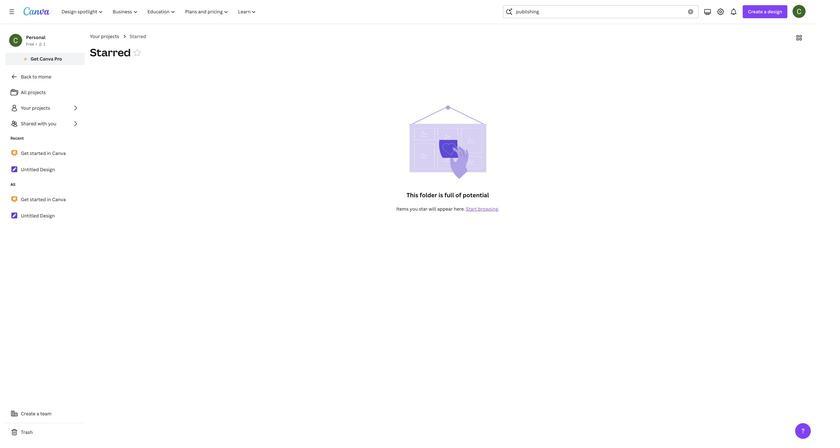 Task type: vqa. For each thing, say whether or not it's contained in the screenshot.
all projects
yes



Task type: locate. For each thing, give the bounding box(es) containing it.
star
[[419, 206, 428, 212]]

1 vertical spatial projects
[[28, 89, 46, 96]]

start
[[466, 206, 477, 212]]

you
[[48, 121, 56, 127], [410, 206, 418, 212]]

christina overa image
[[793, 5, 806, 18]]

1 vertical spatial untitled
[[21, 213, 39, 219]]

1 vertical spatial you
[[410, 206, 418, 212]]

0 vertical spatial get
[[31, 56, 38, 62]]

2 started from the top
[[30, 197, 46, 203]]

create inside dropdown button
[[749, 8, 763, 15]]

a left team
[[37, 411, 39, 417]]

1 horizontal spatial a
[[765, 8, 767, 15]]

a inside dropdown button
[[765, 8, 767, 15]]

1 vertical spatial design
[[40, 213, 55, 219]]

create for create a design
[[749, 8, 763, 15]]

0 horizontal spatial a
[[37, 411, 39, 417]]

all projects
[[21, 89, 46, 96]]

0 horizontal spatial create
[[21, 411, 35, 417]]

0 vertical spatial in
[[47, 150, 51, 156]]

get
[[31, 56, 38, 62], [21, 150, 29, 156], [21, 197, 29, 203]]

you left star
[[410, 206, 418, 212]]

2 get started in canva from the top
[[21, 197, 66, 203]]

get started in canva link
[[5, 147, 85, 160], [5, 193, 85, 207]]

a for design
[[765, 8, 767, 15]]

None search field
[[503, 5, 699, 18]]

2 vertical spatial canva
[[52, 197, 66, 203]]

0 horizontal spatial you
[[48, 121, 56, 127]]

get started in canva for 2nd untitled design link from the top
[[21, 197, 66, 203]]

canva
[[40, 56, 53, 62], [52, 150, 66, 156], [52, 197, 66, 203]]

1 horizontal spatial create
[[749, 8, 763, 15]]

0 vertical spatial list
[[5, 86, 85, 130]]

items you star will appear here. start browsing .
[[397, 206, 500, 212]]

shared with you link
[[5, 117, 85, 130]]

projects for the all projects link
[[28, 89, 46, 96]]

create inside 'button'
[[21, 411, 35, 417]]

get started in canva link for second list from the bottom of the page
[[5, 147, 85, 160]]

1 in from the top
[[47, 150, 51, 156]]

untitled design for 2nd untitled design link from the top
[[21, 213, 55, 219]]

1 vertical spatial started
[[30, 197, 46, 203]]

trash link
[[5, 426, 85, 439]]

get started in canva
[[21, 150, 66, 156], [21, 197, 66, 203]]

1 horizontal spatial your
[[90, 33, 100, 39]]

starred
[[130, 33, 146, 39], [90, 45, 131, 59]]

a left design
[[765, 8, 767, 15]]

2 vertical spatial list
[[5, 193, 85, 223]]

potential
[[463, 191, 489, 199]]

0 vertical spatial a
[[765, 8, 767, 15]]

0 horizontal spatial your projects link
[[5, 102, 85, 115]]

started
[[30, 150, 46, 156], [30, 197, 46, 203]]

0 vertical spatial your projects link
[[90, 33, 119, 40]]

you right with
[[48, 121, 56, 127]]

1 get started in canva link from the top
[[5, 147, 85, 160]]

untitled for 2nd untitled design link from the bottom
[[21, 167, 39, 173]]

create a design
[[749, 8, 783, 15]]

0 vertical spatial untitled design
[[21, 167, 55, 173]]

1 started from the top
[[30, 150, 46, 156]]

in
[[47, 150, 51, 156], [47, 197, 51, 203]]

projects
[[101, 33, 119, 39], [28, 89, 46, 96], [32, 105, 50, 111]]

design
[[40, 167, 55, 173], [40, 213, 55, 219]]

0 vertical spatial all
[[21, 89, 27, 96]]

untitled
[[21, 167, 39, 173], [21, 213, 39, 219]]

to
[[32, 74, 37, 80]]

1 horizontal spatial all
[[21, 89, 27, 96]]

1 vertical spatial your projects
[[21, 105, 50, 111]]

0 vertical spatial your projects
[[90, 33, 119, 39]]

create left team
[[21, 411, 35, 417]]

1 vertical spatial canva
[[52, 150, 66, 156]]

untitled design for 2nd untitled design link from the bottom
[[21, 167, 55, 173]]

1 untitled design from the top
[[21, 167, 55, 173]]

.
[[498, 206, 500, 212]]

pro
[[54, 56, 62, 62]]

started for second list from the bottom of the page
[[30, 150, 46, 156]]

0 horizontal spatial all
[[10, 182, 15, 187]]

0 horizontal spatial your projects
[[21, 105, 50, 111]]

1 untitled from the top
[[21, 167, 39, 173]]

free •
[[26, 41, 37, 47]]

get started in canva link for third list from the top of the page
[[5, 193, 85, 207]]

0 vertical spatial design
[[40, 167, 55, 173]]

2 vertical spatial projects
[[32, 105, 50, 111]]

1 vertical spatial list
[[5, 147, 85, 177]]

untitled design
[[21, 167, 55, 173], [21, 213, 55, 219]]

2 untitled from the top
[[21, 213, 39, 219]]

create left design
[[749, 8, 763, 15]]

all for all projects
[[21, 89, 27, 96]]

your
[[90, 33, 100, 39], [21, 105, 31, 111]]

all
[[21, 89, 27, 96], [10, 182, 15, 187]]

projects for left your projects link
[[32, 105, 50, 111]]

shared
[[21, 121, 36, 127]]

items
[[397, 206, 409, 212]]

1 vertical spatial create
[[21, 411, 35, 417]]

1 horizontal spatial your projects link
[[90, 33, 119, 40]]

0 vertical spatial untitled design link
[[5, 163, 85, 177]]

a
[[765, 8, 767, 15], [37, 411, 39, 417]]

1 vertical spatial get started in canva
[[21, 197, 66, 203]]

1 vertical spatial a
[[37, 411, 39, 417]]

1 vertical spatial get started in canva link
[[5, 193, 85, 207]]

0 vertical spatial create
[[749, 8, 763, 15]]

a inside 'button'
[[37, 411, 39, 417]]

0 vertical spatial canva
[[40, 56, 53, 62]]

untitled design link
[[5, 163, 85, 177], [5, 209, 85, 223]]

2 design from the top
[[40, 213, 55, 219]]

0 vertical spatial your
[[90, 33, 100, 39]]

2 untitled design from the top
[[21, 213, 55, 219]]

3 list from the top
[[5, 193, 85, 223]]

1 vertical spatial starred
[[90, 45, 131, 59]]

1 vertical spatial your projects link
[[5, 102, 85, 115]]

0 vertical spatial get started in canva
[[21, 150, 66, 156]]

your projects link
[[90, 33, 119, 40], [5, 102, 85, 115]]

1 get started in canva from the top
[[21, 150, 66, 156]]

1 vertical spatial your
[[21, 105, 31, 111]]

1 vertical spatial in
[[47, 197, 51, 203]]

0 vertical spatial starred
[[130, 33, 146, 39]]

back
[[21, 74, 31, 80]]

2 list from the top
[[5, 147, 85, 177]]

create
[[749, 8, 763, 15], [21, 411, 35, 417]]

this
[[407, 191, 419, 199]]

1 design from the top
[[40, 167, 55, 173]]

1 horizontal spatial your projects
[[90, 33, 119, 39]]

create a design button
[[743, 5, 788, 18]]

list
[[5, 86, 85, 130], [5, 147, 85, 177], [5, 193, 85, 223]]

2 get started in canva link from the top
[[5, 193, 85, 207]]

1 vertical spatial all
[[10, 182, 15, 187]]

0 vertical spatial projects
[[101, 33, 119, 39]]

create a team button
[[5, 408, 85, 421]]

1 vertical spatial untitled design
[[21, 213, 55, 219]]

projects inside the all projects link
[[28, 89, 46, 96]]

1 list from the top
[[5, 86, 85, 130]]

0 vertical spatial get started in canva link
[[5, 147, 85, 160]]

create a team
[[21, 411, 51, 417]]

get canva pro
[[31, 56, 62, 62]]

your projects
[[90, 33, 119, 39], [21, 105, 50, 111]]

1 horizontal spatial you
[[410, 206, 418, 212]]

0 vertical spatial untitled
[[21, 167, 39, 173]]

1 vertical spatial untitled design link
[[5, 209, 85, 223]]

0 vertical spatial started
[[30, 150, 46, 156]]



Task type: describe. For each thing, give the bounding box(es) containing it.
1 untitled design link from the top
[[5, 163, 85, 177]]

canva inside button
[[40, 56, 53, 62]]

with
[[38, 121, 47, 127]]

2 in from the top
[[47, 197, 51, 203]]

get started in canva for 2nd untitled design link from the bottom
[[21, 150, 66, 156]]

home
[[38, 74, 51, 80]]

trash
[[21, 430, 33, 436]]

•
[[36, 41, 37, 47]]

design
[[768, 8, 783, 15]]

0 vertical spatial you
[[48, 121, 56, 127]]

is
[[439, 191, 443, 199]]

here.
[[454, 206, 465, 212]]

list containing all projects
[[5, 86, 85, 130]]

full
[[445, 191, 454, 199]]

all for all
[[10, 182, 15, 187]]

0 horizontal spatial your
[[21, 105, 31, 111]]

started for third list from the top of the page
[[30, 197, 46, 203]]

start browsing link
[[466, 206, 498, 212]]

this folder is full of potential
[[407, 191, 489, 199]]

Search search field
[[517, 6, 685, 18]]

1 vertical spatial get
[[21, 150, 29, 156]]

recent
[[10, 136, 24, 141]]

personal
[[26, 34, 45, 40]]

2 untitled design link from the top
[[5, 209, 85, 223]]

get inside button
[[31, 56, 38, 62]]

will
[[429, 206, 436, 212]]

back to home link
[[5, 70, 85, 83]]

appear
[[438, 206, 453, 212]]

folder
[[420, 191, 437, 199]]

create for create a team
[[21, 411, 35, 417]]

get canva pro button
[[5, 53, 85, 65]]

shared with you
[[21, 121, 56, 127]]

a for team
[[37, 411, 39, 417]]

all projects link
[[5, 86, 85, 99]]

team
[[40, 411, 51, 417]]

2 vertical spatial get
[[21, 197, 29, 203]]

of
[[456, 191, 462, 199]]

canva for 2nd untitled design link from the top
[[52, 197, 66, 203]]

1
[[43, 41, 45, 47]]

top level navigation element
[[57, 5, 262, 18]]

untitled for 2nd untitled design link from the top
[[21, 213, 39, 219]]

browsing
[[478, 206, 498, 212]]

free
[[26, 41, 34, 47]]

back to home
[[21, 74, 51, 80]]

canva for 2nd untitled design link from the bottom
[[52, 150, 66, 156]]



